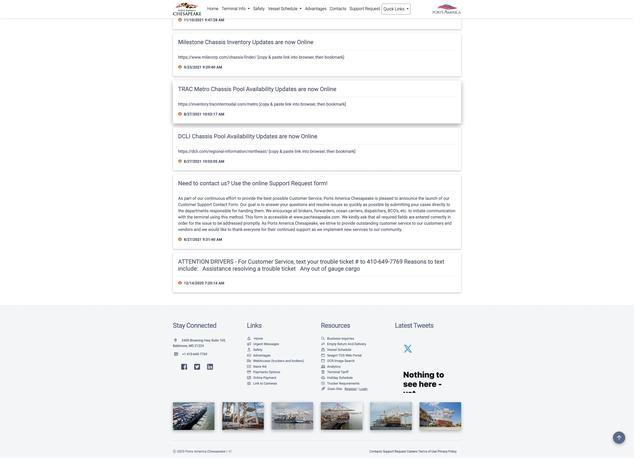 Task type: vqa. For each thing, say whether or not it's contained in the screenshot.


Task type: describe. For each thing, give the bounding box(es) containing it.
7769 inside attention drivers - for customer service, text your trouble ticket # to     410-649-7769    reasons to text include:  assistance resolving a trouble ticket    any out of gauge cargo
[[390, 258, 403, 265]]

login link
[[359, 387, 368, 391]]

bullhorn image
[[247, 343, 251, 346]]

return
[[337, 342, 347, 346]]

0 vertical spatial pool
[[233, 86, 245, 92]]

649- inside attention drivers - for customer service, text your trouble ticket # to     410-649-7769    reasons to text include:  assistance resolving a trouble ticket    any out of gauge cargo
[[378, 258, 390, 265]]

portal
[[353, 354, 362, 357]]

2 safety from the top
[[253, 348, 262, 352]]

wheat image
[[321, 387, 326, 391]]

chassis for inventory
[[205, 39, 226, 45]]

bookmark] for milestone chassis inventory updates are now online
[[325, 55, 344, 60]]

and up 8/27/2021 9:31:40 am
[[194, 227, 201, 232]]

https://dcli.com/regional-
[[178, 149, 225, 154]]

to up our
[[237, 196, 241, 201]]

latest tweets
[[395, 322, 434, 329]]

webaccess (truckers and brokers)
[[253, 359, 304, 363]]

1 horizontal spatial |
[[358, 387, 358, 391]]

webaccess
[[253, 359, 271, 363]]

1 vertical spatial is
[[257, 202, 260, 207]]

8/27/2021 for to
[[184, 238, 202, 242]]

list alt image
[[321, 382, 325, 385]]

410- inside attention drivers - for customer service, text your trouble ticket # to     410-649-7769    reasons to text include:  assistance resolving a trouble ticket    any out of gauge cargo
[[367, 258, 378, 265]]

2 text from the left
[[435, 258, 444, 265]]

the left online on the top left of page
[[242, 180, 251, 187]]

register link
[[343, 387, 357, 391]]

8/27/2021 10:02:17 am
[[183, 112, 224, 117]]

0 horizontal spatial possible
[[273, 196, 288, 201]]

1 horizontal spatial request
[[365, 6, 380, 11]]

0 vertical spatial for
[[232, 209, 237, 213]]

1 horizontal spatial as
[[262, 221, 267, 226]]

2 horizontal spatial is
[[375, 196, 378, 201]]

browser image
[[321, 360, 325, 363]]

customer
[[379, 221, 397, 226]]

9/23/2021 9:29:40 am
[[183, 65, 222, 69]]

am right 9:47:28
[[218, 18, 224, 22]]

trac
[[178, 86, 193, 92]]

empty return and delivery
[[327, 342, 366, 346]]

0 vertical spatial support request link
[[348, 4, 382, 14]]

map marker alt image
[[174, 339, 181, 342]]

to right reasons in the bottom of the page
[[428, 258, 433, 265]]

addressed
[[223, 221, 242, 226]]

to up them.
[[261, 202, 265, 207]]

1 vertical spatial paste
[[274, 102, 284, 107]]

tos
[[338, 354, 345, 357]]

to right service
[[412, 221, 416, 226]]

need to contact us? use the online support request form!
[[178, 180, 328, 187]]

105,
[[219, 339, 226, 342]]

brokers,
[[298, 209, 313, 213]]

1 vertical spatial [copy
[[259, 102, 269, 107]]

part
[[184, 196, 191, 201]]

urgent messages
[[253, 342, 279, 346]]

assistance
[[202, 265, 231, 272]]

inventory
[[227, 39, 251, 45]]

2 vertical spatial is
[[264, 215, 267, 220]]

home link for terminal info link
[[206, 4, 220, 14]]

and down the in
[[445, 221, 452, 226]]

1 vertical spatial 649-
[[193, 352, 200, 356]]

terms of use link
[[418, 447, 437, 456]]

fields
[[398, 215, 408, 220]]

accessible
[[268, 215, 288, 220]]

online
[[252, 180, 268, 187]]

resolve
[[316, 202, 330, 207]]

12/14/2020
[[184, 281, 204, 286]]

navis
[[253, 365, 261, 369]]

payments options
[[253, 370, 280, 374]]

1 vertical spatial ticket
[[282, 265, 296, 272]]

of inside attention drivers - for customer service, text your trouble ticket # to     410-649-7769    reasons to text include:  assistance resolving a trouble ticket    any out of gauge cargo
[[321, 265, 326, 272]]

holiday schedule link
[[321, 376, 353, 380]]

2 horizontal spatial ports
[[324, 196, 334, 201]]

copyright image
[[173, 450, 176, 453]]

correctly
[[431, 215, 447, 220]]

terminal info link
[[220, 4, 251, 14]]

https://www.milecorp.com/chassis-finder/   [copy & paste link into browser, then bookmark]
[[178, 55, 344, 60]]

12/14/2020 7:20:14 am
[[183, 281, 224, 286]]

1 horizontal spatial use
[[431, 450, 437, 453]]

method.
[[229, 215, 244, 220]]

0 vertical spatial trouble
[[320, 258, 338, 265]]

2 horizontal spatial america
[[335, 196, 350, 201]]

and
[[348, 342, 354, 346]]

0 vertical spatial schedule
[[281, 6, 298, 11]]

service
[[398, 221, 411, 226]]

include:
[[178, 265, 198, 272]]

drivers
[[211, 258, 234, 265]]

requirements
[[339, 382, 360, 385]]

2 vertical spatial updates
[[256, 133, 278, 140]]

urgent
[[253, 342, 263, 346]]

facebook square image
[[181, 364, 187, 370]]

responsible
[[210, 209, 231, 213]]

credit card image
[[247, 371, 251, 374]]

0 horizontal spatial use
[[231, 180, 241, 187]]

9/23/2021
[[184, 65, 202, 69]]

finder/
[[244, 55, 256, 60]]

to left be
[[213, 221, 216, 226]]

ocr
[[327, 359, 334, 363]]

inquiries
[[341, 337, 354, 341]]

continuous
[[204, 196, 225, 201]]

camera image
[[247, 382, 251, 385]]

1 vertical spatial advantages
[[253, 354, 271, 357]]

then for dcli chassis pool availability updates are now online
[[327, 149, 335, 154]]

are inside as part of our continuous effort to provide the best possible customer service, ports america chesapeake is pleased to announce the launch of our customer support contact form.  our goal is to answer your questions and resolve issues as quickly as possible by submitting your cases directly to the departments responsible for handing them. we encourage all brokers, forwarders, ocean carriers, dispatchers, bco's, etc. to initiate communication with the terminal using this method. this form is accessible at www.pachesapeake.com.  we kindly ask that all required fields are entered correctly in order for the issue to be addressed promptly.   as ports america chesapeake, we strive to provide outstanding customer service to our customers and vendors and we would like to thank everyone for their continued support as we implement new services to our community.
[[409, 215, 415, 220]]

into for now
[[302, 149, 309, 154]]

search
[[345, 359, 355, 363]]

0 vertical spatial links
[[395, 6, 404, 11]]

user hard hat image
[[247, 348, 251, 352]]

by
[[385, 202, 389, 207]]

0 vertical spatial advantages link
[[303, 4, 328, 14]]

to right etc.
[[408, 209, 412, 213]]

2023 ports america chesapeake |
[[176, 450, 228, 453]]

and up the 'brokers,'
[[308, 202, 315, 207]]

2 vertical spatial ports
[[185, 450, 193, 453]]

1 vertical spatial then
[[317, 102, 325, 107]]

chassis for pool
[[192, 133, 212, 140]]

1 vertical spatial possible
[[368, 202, 384, 207]]

issue
[[202, 221, 212, 226]]

https://inventory.tracintermodal.com/metro                         [copy & paste link into browser, then bookmark]
[[178, 102, 346, 107]]

image
[[334, 359, 344, 363]]

1 vertical spatial into
[[293, 102, 300, 107]]

to right link
[[260, 382, 263, 385]]

implement
[[323, 227, 343, 232]]

1 vertical spatial trouble
[[262, 265, 280, 272]]

service, inside as part of our continuous effort to provide the best possible customer service, ports america chesapeake is pleased to announce the launch of our customer support contact form.  our goal is to answer your questions and resolve issues as quickly as possible by submitting your cases directly to the departments responsible for handing them. we encourage all brokers, forwarders, ocean carriers, dispatchers, bco's, etc. to initiate communication with the terminal using this method. this form is accessible at www.pachesapeake.com.  we kindly ask that all required fields are entered correctly in order for the issue to be addressed promptly.   as ports america chesapeake, we strive to provide outstanding customer service to our customers and vendors and we would like to thank everyone for their continued support as we implement new services to our community.
[[308, 196, 323, 201]]

our
[[240, 202, 247, 207]]

our up directly
[[443, 196, 449, 201]]

am for contact
[[216, 238, 222, 242]]

1 vertical spatial provide
[[342, 221, 355, 226]]

analytics
[[327, 365, 341, 369]]

2400 broening hwy suite 105, baltimore, md 21224 link
[[173, 339, 226, 348]]

stay
[[173, 322, 185, 329]]

2023
[[177, 450, 185, 453]]

0 horizontal spatial |
[[226, 450, 227, 453]]

1 vertical spatial availability
[[227, 133, 255, 140]]

0 horizontal spatial vessel
[[268, 6, 280, 11]]

am for pool
[[218, 159, 224, 164]]

truck container image
[[247, 360, 251, 363]]

seagirt tos web portal link
[[321, 354, 362, 357]]

0 horizontal spatial as
[[312, 227, 316, 232]]

issues
[[331, 202, 343, 207]]

support request
[[350, 6, 380, 11]]

quick links link
[[382, 4, 410, 15]]

then for milestone chassis inventory updates are now online
[[315, 55, 323, 60]]

1 vertical spatial link
[[285, 102, 292, 107]]

promptly.
[[243, 221, 261, 226]]

2 horizontal spatial customer
[[289, 196, 307, 201]]

contacts for contacts support request careers terms of use privacy policy
[[370, 450, 382, 453]]

tariff
[[341, 370, 349, 374]]

search image
[[321, 337, 325, 341]]

the left best
[[257, 196, 263, 201]]

1 vertical spatial chassis
[[211, 86, 231, 92]]

ocr image search link
[[321, 359, 355, 363]]

0 vertical spatial all
[[293, 209, 297, 213]]

safety link for terminal info link
[[251, 4, 266, 14]]

vendors
[[178, 227, 193, 232]]

0 horizontal spatial advantages link
[[247, 354, 271, 357]]

kindly
[[349, 215, 359, 220]]

1 vertical spatial now
[[308, 86, 319, 92]]

1 vertical spatial vessel schedule
[[327, 348, 351, 352]]

chesapeake inside as part of our continuous effort to provide the best possible customer service, ports america chesapeake is pleased to announce the launch of our customer support contact form.  our goal is to answer your questions and resolve issues as quickly as possible by submitting your cases directly to the departments responsible for handing them. we encourage all brokers, forwarders, ocean carriers, dispatchers, bco's, etc. to initiate communication with the terminal using this method. this form is accessible at www.pachesapeake.com.  we kindly ask that all required fields are entered correctly in order for the issue to be addressed promptly.   as ports america chesapeake, we strive to provide outstanding customer service to our customers and vendors and we would like to thank everyone for their continued support as we implement new services to our community.
[[351, 196, 374, 201]]

paste for updates
[[283, 149, 294, 154]]

schedule for bells image
[[339, 376, 353, 380]]

form!
[[314, 180, 328, 187]]

1 vertical spatial all
[[376, 215, 380, 220]]

1 vertical spatial vessel schedule link
[[321, 348, 351, 352]]

out
[[311, 265, 320, 272]]

8/27/2021 for chassis
[[184, 159, 202, 164]]

0 horizontal spatial we
[[266, 209, 272, 213]]

[copy for updates
[[257, 55, 267, 60]]

credit card front image
[[247, 376, 251, 380]]

forwarders,
[[314, 209, 335, 213]]

clock image for dcli chassis pool availability updates are now online
[[178, 160, 183, 163]]

your inside attention drivers - for customer service, text your trouble ticket # to     410-649-7769    reasons to text include:  assistance resolving a trouble ticket    any out of gauge cargo
[[307, 258, 319, 265]]

contacts for contacts
[[330, 6, 346, 11]]

home link for urgent messages link
[[247, 337, 263, 341]]

0 vertical spatial as
[[178, 196, 183, 201]]

link for are
[[295, 149, 301, 154]]

to up submitting
[[394, 196, 398, 201]]

0 horizontal spatial contacts link
[[328, 4, 348, 14]]

exchange image
[[321, 343, 325, 346]]

support
[[296, 227, 311, 232]]

navis n4
[[253, 365, 266, 369]]

0 vertical spatial ticket
[[339, 258, 354, 265]]

broening
[[190, 339, 203, 342]]

of right terms
[[428, 450, 431, 453]]

8/27/2021 9:31:40 am
[[183, 238, 222, 242]]

1 vertical spatial browser,
[[301, 102, 316, 107]]

1 vertical spatial home
[[254, 337, 263, 341]]

& for are
[[268, 55, 271, 60]]

terminal for terminal info
[[222, 6, 238, 11]]

terminal tariff
[[327, 370, 349, 374]]

21224
[[195, 344, 204, 348]]

connected
[[186, 322, 216, 329]]

0 vertical spatial provide
[[242, 196, 256, 201]]

the up "with"
[[178, 209, 184, 213]]

payments
[[253, 370, 268, 374]]

2 vertical spatial now
[[289, 133, 300, 140]]

1 vertical spatial we
[[342, 215, 348, 220]]

answer
[[266, 202, 279, 207]]

0 horizontal spatial 410-
[[187, 352, 193, 356]]

the down terminal
[[195, 221, 201, 226]]

2 horizontal spatial your
[[411, 202, 419, 207]]

1 vertical spatial request
[[291, 180, 312, 187]]

continued
[[277, 227, 295, 232]]

using
[[210, 215, 220, 220]]

into for online
[[291, 55, 298, 60]]

ask
[[360, 215, 367, 220]]

container storage image
[[247, 365, 251, 369]]

0 vertical spatial now
[[285, 39, 296, 45]]

1 text from the left
[[296, 258, 306, 265]]

0 vertical spatial updates
[[252, 39, 274, 45]]



Task type: locate. For each thing, give the bounding box(es) containing it.
0 horizontal spatial your
[[280, 202, 288, 207]]

anchor image
[[247, 337, 251, 341]]

2 vertical spatial america
[[194, 450, 206, 453]]

0 vertical spatial paste
[[272, 55, 282, 60]]

our down entered
[[417, 221, 423, 226]]

1 vertical spatial advantages link
[[247, 354, 271, 357]]

8/27/2021 left "10:02:17"
[[184, 112, 202, 117]]

empty
[[327, 342, 336, 346]]

payment
[[263, 376, 276, 380]]

safety link for urgent messages link
[[247, 348, 262, 352]]

for right order
[[189, 221, 194, 226]]

clock image for 12/14/2020 7:20:14 am
[[178, 282, 183, 285]]

1 vertical spatial ports
[[268, 221, 278, 226]]

our right the part
[[197, 196, 203, 201]]

possible up answer
[[273, 196, 288, 201]]

1 horizontal spatial customer
[[248, 258, 273, 265]]

in
[[448, 215, 451, 220]]

our down outstanding
[[374, 227, 380, 232]]

1 vertical spatial updates
[[275, 86, 297, 92]]

9:31:40
[[203, 238, 215, 242]]

am right 7:20:14 at the left bottom
[[218, 281, 224, 286]]

home up the urgent
[[254, 337, 263, 341]]

1 horizontal spatial contacts
[[370, 450, 382, 453]]

to right strive
[[337, 221, 341, 226]]

0 horizontal spatial customer
[[178, 202, 196, 207]]

0 horizontal spatial trouble
[[262, 265, 280, 272]]

home up 9:47:28
[[207, 6, 218, 11]]

0 horizontal spatial 
[[200, 265, 201, 272]]

2 vertical spatial then
[[327, 149, 335, 154]]

ship image
[[321, 348, 325, 352]]

sign in image
[[228, 450, 231, 453]]

them.
[[254, 209, 265, 213]]

410-
[[367, 258, 378, 265], [187, 352, 193, 356]]

for down form.
[[232, 209, 237, 213]]

text right reasons in the bottom of the page
[[435, 258, 444, 265]]

clock image for 8/27/2021 10:02:17 am
[[178, 112, 183, 116]]

that
[[368, 215, 375, 220]]

0 vertical spatial safety link
[[251, 4, 266, 14]]

1 horizontal spatial ticket
[[339, 258, 354, 265]]

advantages
[[305, 6, 326, 11], [253, 354, 271, 357]]

file invoice image
[[321, 371, 325, 374]]

1 horizontal spatial support request link
[[382, 447, 406, 456]]

customer up questions
[[289, 196, 307, 201]]

1 horizontal spatial america
[[279, 221, 294, 226]]

customer down the part
[[178, 202, 196, 207]]

2 vertical spatial paste
[[283, 149, 294, 154]]

am for chassis
[[218, 112, 224, 117]]

2 clock image from the top
[[178, 160, 183, 163]]

best
[[264, 196, 272, 201]]

0 horizontal spatial vessel schedule link
[[266, 4, 303, 14]]

2 horizontal spatial for
[[261, 227, 267, 232]]

trouble up the gauge
[[320, 258, 338, 265]]

am for inventory
[[216, 65, 222, 69]]

1 vertical spatial pool
[[214, 133, 226, 140]]

quick links
[[384, 6, 405, 11]]

chesapeake up quickly
[[351, 196, 374, 201]]

linkedin image
[[207, 364, 213, 370]]

america
[[335, 196, 350, 201], [279, 221, 294, 226], [194, 450, 206, 453]]

clock image left 11/10/2021
[[178, 18, 183, 22]]

1 horizontal spatial home
[[254, 337, 263, 341]]

contact
[[200, 180, 219, 187]]

ports up their
[[268, 221, 278, 226]]

1 vertical spatial america
[[279, 221, 294, 226]]

0 horizontal spatial request
[[291, 180, 312, 187]]

chassis up https://inventory.tracintermodal.com/metro at the top left
[[211, 86, 231, 92]]

this
[[221, 215, 228, 220]]

milestone chassis inventory updates are now online
[[178, 39, 313, 45]]

-
[[235, 258, 237, 265]]

+1 410-649-7769
[[182, 352, 207, 356]]

bells image
[[321, 376, 325, 380]]

as down chesapeake,
[[312, 227, 316, 232]]

0 vertical spatial 649-
[[378, 258, 390, 265]]

chesapeake
[[351, 196, 374, 201], [207, 450, 225, 453]]

availability up https://inventory.tracintermodal.com/metro                         [copy & paste link into browser, then bookmark]
[[246, 86, 274, 92]]

1 vertical spatial vessel
[[327, 348, 337, 352]]

we
[[319, 221, 325, 226], [202, 227, 207, 232], [317, 227, 322, 232]]

support request link left careers
[[382, 447, 406, 456]]

with
[[178, 215, 186, 220]]

now
[[285, 39, 296, 45], [308, 86, 319, 92], [289, 133, 300, 140]]

1 vertical spatial schedule
[[338, 348, 351, 352]]

2  from the left
[[297, 265, 299, 272]]

1 vertical spatial clock image
[[178, 160, 183, 163]]

america right 2023
[[194, 450, 206, 453]]

1 horizontal spatial contacts link
[[369, 447, 382, 456]]

0 vertical spatial possible
[[273, 196, 288, 201]]

us?
[[221, 180, 230, 187]]

1 horizontal spatial advantages link
[[303, 4, 328, 14]]

1 horizontal spatial we
[[342, 215, 348, 220]]

1 vertical spatial bookmark]
[[326, 102, 346, 107]]

8/27/2021 down https://dcli.com/regional-
[[184, 159, 202, 164]]

request left quick
[[365, 6, 380, 11]]

this
[[245, 215, 253, 220]]

pool up https://dcli.com/regional-
[[214, 133, 226, 140]]

attention drivers - for customer service, text your trouble ticket # to     410-649-7769    reasons to text include:  assistance resolving a trouble ticket    any out of gauge cargo
[[178, 258, 444, 272]]

like
[[220, 227, 227, 232]]

0 vertical spatial vessel schedule
[[268, 6, 299, 11]]

1 vertical spatial &
[[270, 102, 273, 107]]

2 8/27/2021 from the top
[[184, 159, 202, 164]]

info
[[239, 6, 246, 11]]

the right "with"
[[187, 215, 193, 220]]

to right #
[[360, 258, 365, 265]]

link for now
[[283, 55, 290, 60]]

#
[[355, 258, 359, 265]]

[copy for availability
[[269, 149, 279, 154]]

directly
[[432, 202, 445, 207]]

1 vertical spatial links
[[247, 322, 262, 329]]

options
[[269, 370, 280, 374]]

links right quick
[[395, 6, 404, 11]]

0 vertical spatial clock image
[[178, 65, 183, 69]]

3 8/27/2021 from the top
[[184, 238, 202, 242]]

1 vertical spatial service,
[[275, 258, 295, 265]]

| left sign in icon
[[226, 450, 227, 453]]

1 horizontal spatial advantages
[[305, 6, 326, 11]]

privacy policy link
[[437, 447, 457, 456]]

handing
[[238, 209, 253, 213]]

need
[[178, 180, 192, 187]]

is
[[375, 196, 378, 201], [257, 202, 260, 207], [264, 215, 267, 220]]

dcli chassis pool availability updates are now online
[[178, 133, 317, 140]]

availability up information/northeast/
[[227, 133, 255, 140]]

schedule for ship icon
[[338, 348, 351, 352]]

as up ocean at right top
[[344, 202, 348, 207]]

use right 'us?'
[[231, 180, 241, 187]]

am right '9:29:40'
[[216, 65, 222, 69]]

0 vertical spatial chesapeake
[[351, 196, 374, 201]]

0 vertical spatial |
[[358, 387, 358, 391]]

twitter square image
[[194, 364, 200, 370]]

1 horizontal spatial provide
[[342, 221, 355, 226]]

9:29:40
[[203, 65, 215, 69]]

ocean
[[336, 209, 347, 213]]

410- right #
[[367, 258, 378, 265]]

to down outstanding
[[369, 227, 373, 232]]

0 vertical spatial america
[[335, 196, 350, 201]]

analytics image
[[321, 365, 325, 369]]

availability
[[246, 86, 274, 92], [227, 133, 255, 140]]

links up 'anchor' image
[[247, 322, 262, 329]]

1 vertical spatial as
[[262, 221, 267, 226]]

clock image for milestone chassis inventory updates are now online
[[178, 65, 183, 69]]

support inside as part of our continuous effort to provide the best possible customer service, ports america chesapeake is pleased to announce the launch of our customer support contact form.  our goal is to answer your questions and resolve issues as quickly as possible by submitting your cases directly to the departments responsible for handing them. we encourage all brokers, forwarders, ocean carriers, dispatchers, bco's, etc. to initiate communication with the terminal using this method. this form is accessible at www.pachesapeake.com.  we kindly ask that all required fields are entered correctly in order for the issue to be addressed promptly.   as ports america chesapeake, we strive to provide outstanding customer service to our customers and vendors and we would like to thank everyone for their continued support as we implement new services to our community.
[[197, 202, 212, 207]]

0 vertical spatial home
[[207, 6, 218, 11]]

trouble right a
[[262, 265, 280, 272]]

policy
[[448, 450, 457, 453]]

0 horizontal spatial ports
[[185, 450, 193, 453]]

am right the 10:02:05
[[218, 159, 224, 164]]

1 horizontal spatial pool
[[233, 86, 245, 92]]

is left 'pleased' at the top right of page
[[375, 196, 378, 201]]

 left any
[[297, 265, 299, 272]]

1 vertical spatial 410-
[[187, 352, 193, 356]]

1 vertical spatial contacts link
[[369, 447, 382, 456]]

of right out
[[321, 265, 326, 272]]

1 clock image from the top
[[178, 18, 183, 22]]

america up issues
[[335, 196, 350, 201]]

0 horizontal spatial links
[[247, 322, 262, 329]]

0 horizontal spatial for
[[189, 221, 194, 226]]

use left the privacy
[[431, 450, 437, 453]]

links
[[395, 6, 404, 11], [247, 322, 262, 329]]

support
[[350, 6, 364, 11], [269, 180, 290, 187], [197, 202, 212, 207], [383, 450, 394, 453]]

support request link left quick
[[348, 4, 382, 14]]

safety
[[253, 6, 265, 11], [253, 348, 262, 352]]

safety right info
[[253, 6, 265, 11]]

1 horizontal spatial possible
[[368, 202, 384, 207]]

customer inside attention drivers - for customer service, text your trouble ticket # to     410-649-7769    reasons to text include:  assistance resolving a trouble ticket    any out of gauge cargo
[[248, 258, 273, 265]]

1 horizontal spatial as
[[344, 202, 348, 207]]

1 safety from the top
[[253, 6, 265, 11]]

1 8/27/2021 from the top
[[184, 112, 202, 117]]

possible up the dispatchers,
[[368, 202, 384, 207]]

your up out
[[307, 258, 319, 265]]

410- right +1
[[187, 352, 193, 356]]

phone office image
[[174, 353, 182, 356]]

online payment link
[[247, 376, 276, 380]]

browser,
[[299, 55, 314, 60], [301, 102, 316, 107], [310, 149, 326, 154]]

ports up resolve
[[324, 196, 334, 201]]

form
[[254, 215, 263, 220]]

and left brokers)
[[285, 359, 291, 363]]

terminal left info
[[222, 6, 238, 11]]

to right like
[[228, 227, 231, 232]]

0 vertical spatial availability
[[246, 86, 274, 92]]

clock image for 11/10/2021 9:47:28 am
[[178, 18, 183, 22]]

 down attention
[[200, 265, 201, 272]]

of up directly
[[439, 196, 442, 201]]

is right form
[[264, 215, 267, 220]]

community.
[[381, 227, 402, 232]]

and
[[308, 202, 315, 207], [445, 221, 452, 226], [194, 227, 201, 232], [285, 359, 291, 363]]

home link up the urgent
[[247, 337, 263, 341]]

dcli
[[178, 133, 190, 140]]

terminal down analytics
[[327, 370, 340, 374]]

0 horizontal spatial vessel schedule
[[268, 6, 299, 11]]

1 vertical spatial chesapeake
[[207, 450, 225, 453]]

am right 9:31:40
[[216, 238, 222, 242]]

terminal for terminal tariff
[[327, 370, 340, 374]]

vessel schedule link
[[266, 4, 303, 14], [321, 348, 351, 352]]

careers
[[407, 450, 417, 453]]

analytics link
[[321, 365, 341, 369]]

use
[[231, 180, 241, 187], [431, 450, 437, 453]]

bookmark] for dcli chassis pool availability updates are now online
[[336, 149, 355, 154]]

paste for are
[[272, 55, 282, 60]]

clock image up need
[[178, 160, 183, 163]]

cases
[[420, 202, 431, 207]]

chassis
[[205, 39, 226, 45], [211, 86, 231, 92], [192, 133, 212, 140]]

browser image
[[321, 354, 325, 357]]

0 horizontal spatial pool
[[214, 133, 226, 140]]

all down questions
[[293, 209, 297, 213]]

1 horizontal spatial for
[[232, 209, 237, 213]]

0 vertical spatial then
[[315, 55, 323, 60]]

1 horizontal spatial terminal
[[327, 370, 340, 374]]

0 vertical spatial request
[[365, 6, 380, 11]]

of right the part
[[192, 196, 196, 201]]

site:
[[336, 387, 343, 391]]

0 horizontal spatial america
[[194, 450, 206, 453]]

0 horizontal spatial 7769
[[200, 352, 207, 356]]

login
[[359, 387, 368, 391]]

terminal inside terminal info link
[[222, 6, 238, 11]]

required
[[382, 215, 397, 220]]

we down answer
[[266, 209, 272, 213]]

ports right 2023
[[185, 450, 193, 453]]

announce
[[399, 196, 417, 201]]

8/27/2021 down vendors
[[184, 238, 202, 242]]

clock image down vendors
[[178, 238, 183, 242]]

2 clock image from the top
[[178, 112, 183, 116]]

10:02:17
[[203, 112, 218, 117]]

payments options link
[[247, 370, 280, 374]]

pool
[[233, 86, 245, 92], [214, 133, 226, 140]]

customer
[[289, 196, 307, 201], [178, 202, 196, 207], [248, 258, 273, 265]]

trucker
[[327, 382, 338, 385]]

2 vertical spatial for
[[261, 227, 267, 232]]

1  from the left
[[200, 265, 201, 272]]

clock image
[[178, 65, 183, 69], [178, 160, 183, 163], [178, 238, 183, 242]]

hand receiving image
[[247, 354, 251, 357]]

to right need
[[193, 180, 198, 187]]

gauge
[[328, 265, 344, 272]]

2 horizontal spatial as
[[363, 202, 367, 207]]

messages
[[264, 342, 279, 346]]

1 clock image from the top
[[178, 65, 183, 69]]

0 vertical spatial vessel schedule link
[[266, 4, 303, 14]]

0 horizontal spatial provide
[[242, 196, 256, 201]]

grain site: register | login
[[328, 387, 368, 391]]

safety link right info
[[251, 4, 266, 14]]

cargo
[[345, 265, 360, 272]]

contacts support request careers terms of use privacy policy
[[370, 450, 457, 453]]

as
[[178, 196, 183, 201], [262, 221, 267, 226]]

8/27/2021 for metro
[[184, 112, 202, 117]]

provide up new
[[342, 221, 355, 226]]

649-
[[378, 258, 390, 265], [193, 352, 200, 356]]

1 vertical spatial customer
[[178, 202, 196, 207]]

safety link down the urgent
[[247, 348, 262, 352]]

suite
[[211, 339, 219, 342]]

bco's,
[[388, 209, 399, 213]]

go to top image
[[613, 432, 625, 444]]

pool up https://inventory.tracintermodal.com/metro at the top left
[[233, 86, 245, 92]]

1 horizontal spatial ports
[[268, 221, 278, 226]]

0 horizontal spatial home
[[207, 6, 218, 11]]

the up cases
[[418, 196, 424, 201]]

to right directly
[[446, 202, 450, 207]]

0 horizontal spatial advantages
[[253, 354, 271, 357]]

service, inside attention drivers - for customer service, text your trouble ticket # to     410-649-7769    reasons to text include:  assistance resolving a trouble ticket    any out of gauge cargo
[[275, 258, 295, 265]]

provide up goal
[[242, 196, 256, 201]]

7769 down 21224
[[200, 352, 207, 356]]

your up the initiate
[[411, 202, 419, 207]]

clock image left 12/14/2020
[[178, 282, 183, 285]]

& for updates
[[280, 149, 282, 154]]

1 horizontal spatial links
[[395, 6, 404, 11]]

customer up a
[[248, 258, 273, 265]]

latest
[[395, 322, 412, 329]]

1 horizontal spatial service,
[[308, 196, 323, 201]]

0 vertical spatial 410-
[[367, 258, 378, 265]]

is up them.
[[257, 202, 260, 207]]

3 clock image from the top
[[178, 282, 183, 285]]

3 clock image from the top
[[178, 238, 183, 242]]

milestone
[[178, 39, 204, 45]]

1 horizontal spatial 410-
[[367, 258, 378, 265]]

as
[[344, 202, 348, 207], [363, 202, 367, 207], [312, 227, 316, 232]]

browser, for now
[[310, 149, 326, 154]]

as right quickly
[[363, 202, 367, 207]]

0 vertical spatial advantages
[[305, 6, 326, 11]]

clock image
[[178, 18, 183, 22], [178, 112, 183, 116], [178, 282, 183, 285]]

home link up 9:47:28
[[206, 4, 220, 14]]

strive
[[326, 221, 336, 226]]

goal
[[248, 202, 256, 207]]

webaccess (truckers and brokers) link
[[247, 359, 304, 363]]

0 vertical spatial into
[[291, 55, 298, 60]]

1 vertical spatial support request link
[[382, 447, 406, 456]]

1 horizontal spatial vessel schedule
[[327, 348, 351, 352]]

1 vertical spatial use
[[431, 450, 437, 453]]

chassis up https://dcli.com/regional-
[[192, 133, 212, 140]]

trouble
[[320, 258, 338, 265], [262, 265, 280, 272]]

careers link
[[406, 447, 418, 456]]

browser, for online
[[299, 55, 314, 60]]

2 vertical spatial request
[[395, 450, 406, 453]]

clock image for need to contact us? use the online support request form!
[[178, 238, 183, 242]]

for left their
[[261, 227, 267, 232]]

clock image up dcli
[[178, 112, 183, 116]]

0 vertical spatial is
[[375, 196, 378, 201]]

into
[[291, 55, 298, 60], [293, 102, 300, 107], [302, 149, 309, 154]]

1 horizontal spatial your
[[307, 258, 319, 265]]

your
[[280, 202, 288, 207], [411, 202, 419, 207], [307, 258, 319, 265]]

7769 left reasons in the bottom of the page
[[390, 258, 403, 265]]

am
[[218, 18, 224, 22], [216, 65, 222, 69], [218, 112, 224, 117], [218, 159, 224, 164], [216, 238, 222, 242], [218, 281, 224, 286]]



